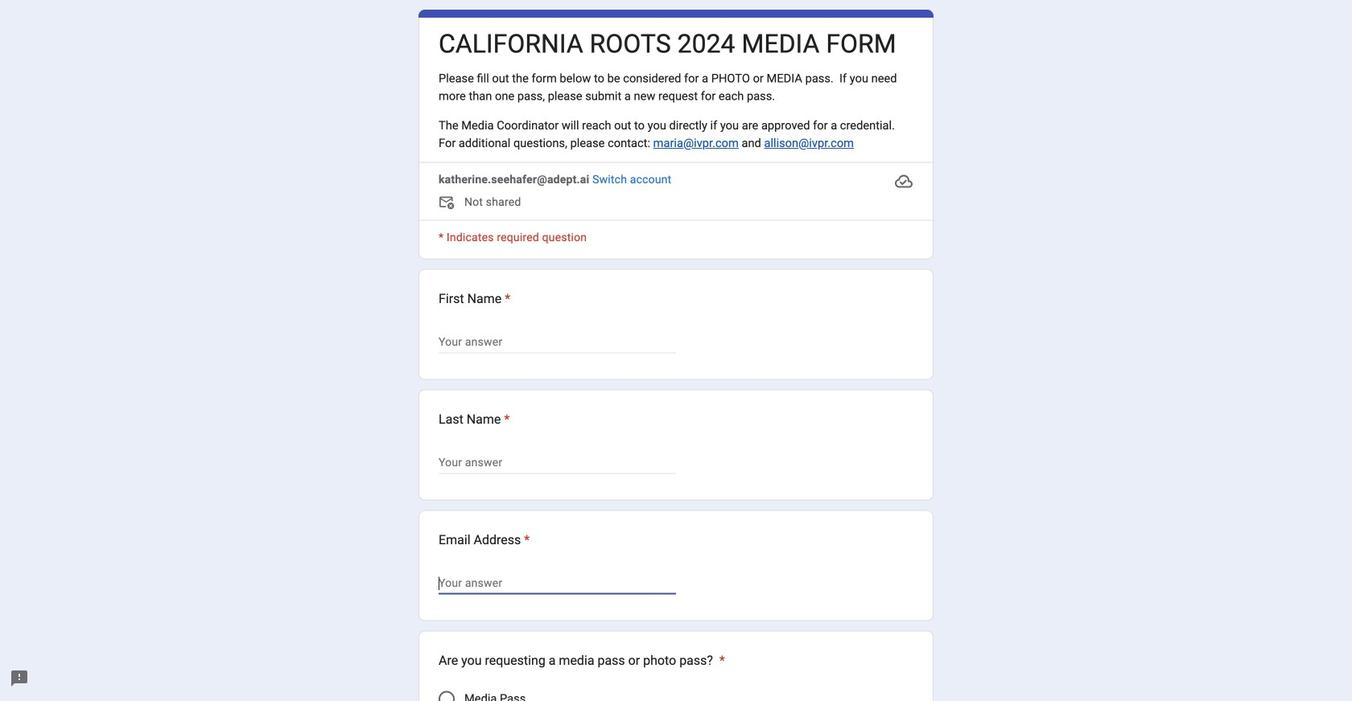 Task type: locate. For each thing, give the bounding box(es) containing it.
required question element for 4th 'heading'
[[521, 531, 530, 550]]

Media Pass radio
[[439, 692, 455, 702]]

5 heading from the top
[[439, 652, 725, 671]]

1 heading from the top
[[439, 28, 896, 60]]

required question element for second 'heading' from the top of the page
[[502, 289, 511, 309]]

required question element for 5th 'heading' from the top of the page
[[716, 652, 725, 671]]

required question element
[[502, 289, 511, 309], [501, 410, 510, 430], [521, 531, 530, 550], [716, 652, 725, 671]]

list
[[419, 269, 934, 702]]

heading
[[439, 28, 896, 60], [439, 289, 511, 309], [439, 410, 510, 430], [439, 531, 530, 550], [439, 652, 725, 671]]

None text field
[[439, 333, 676, 352], [439, 454, 676, 473], [439, 574, 676, 594], [439, 333, 676, 352], [439, 454, 676, 473], [439, 574, 676, 594]]

3 heading from the top
[[439, 410, 510, 430]]

2 heading from the top
[[439, 289, 511, 309]]



Task type: vqa. For each thing, say whether or not it's contained in the screenshot.
THE WHOLE
no



Task type: describe. For each thing, give the bounding box(es) containing it.
your email and google account are not part of your response image
[[439, 195, 458, 214]]

your email and google account are not part of your response image
[[439, 195, 464, 214]]

4 heading from the top
[[439, 531, 530, 550]]

report a problem to google image
[[10, 670, 29, 689]]

media pass image
[[439, 692, 455, 702]]

required question element for 3rd 'heading' from the bottom of the page
[[501, 410, 510, 430]]



